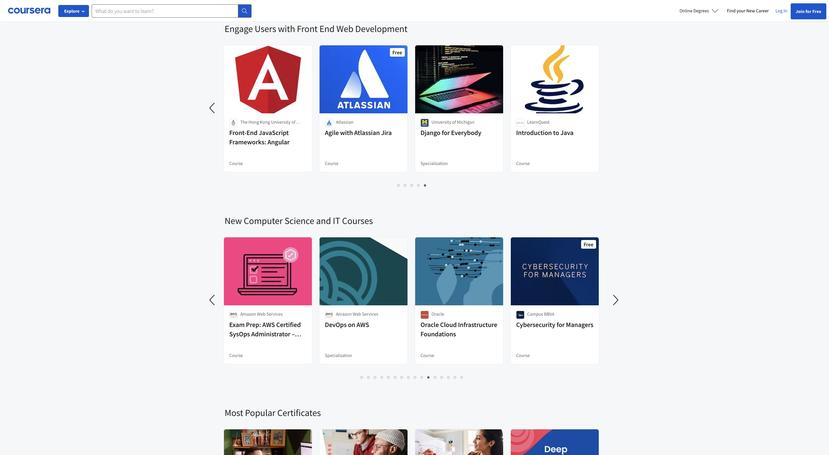 Task type: describe. For each thing, give the bounding box(es) containing it.
the hong kong university of science and technology
[[240, 119, 296, 132]]

of inside "the hong kong university of science and technology"
[[292, 119, 296, 125]]

1 button for 5 button to the left
[[359, 373, 366, 381]]

it
[[333, 215, 340, 227]]

devops on aws
[[325, 320, 369, 329]]

What do you want to learn? text field
[[92, 4, 238, 18]]

log in
[[776, 8, 788, 14]]

most popular certificates carousel element
[[221, 387, 829, 455]]

free for agile with atlassian jira
[[393, 49, 402, 56]]

for for cybersecurity
[[557, 320, 565, 329]]

amazon web services for prep:
[[240, 311, 283, 317]]

11
[[428, 374, 433, 380]]

administrator
[[251, 330, 290, 338]]

1 horizontal spatial new
[[747, 8, 755, 14]]

oracle cloud infrastructure foundations
[[421, 320, 497, 338]]

foundations
[[421, 330, 456, 338]]

on
[[348, 320, 355, 329]]

sysops
[[229, 330, 250, 338]]

engage users with front end web development
[[225, 23, 408, 35]]

log
[[776, 8, 783, 14]]

5 for 5 button to the left
[[388, 374, 390, 380]]

exam
[[229, 320, 245, 329]]

log in link
[[772, 7, 791, 15]]

explore
[[64, 8, 80, 14]]

cybersecurity
[[516, 320, 556, 329]]

javascript
[[259, 128, 289, 137]]

course for front-end javascript frameworks: angular
[[229, 160, 243, 166]]

career
[[756, 8, 769, 14]]

course for agile with atlassian jira
[[325, 160, 339, 166]]

join
[[796, 8, 805, 14]]

agile with atlassian jira
[[325, 128, 392, 137]]

2 for 3 button for 5 button to the left
[[368, 374, 370, 380]]

the
[[240, 119, 248, 125]]

1 for 1 'button' within engage users with front end web development carousel element
[[398, 182, 400, 188]]

devops
[[325, 320, 347, 329]]

django
[[421, 128, 441, 137]]

oracle for oracle
[[432, 311, 444, 317]]

aws for prep:
[[262, 320, 275, 329]]

introduction to java
[[516, 128, 574, 137]]

previous slide image
[[205, 100, 221, 116]]

next slide image
[[608, 292, 624, 308]]

aws for on
[[357, 320, 369, 329]]

course for oracle cloud infrastructure foundations
[[421, 352, 434, 358]]

django for everybody
[[421, 128, 482, 137]]

course for introduction to java
[[516, 160, 530, 166]]

atlassian image
[[325, 119, 333, 127]]

0 horizontal spatial 5 button
[[386, 373, 392, 381]]

online degrees button
[[675, 3, 724, 18]]

9
[[414, 374, 417, 380]]

1 horizontal spatial end
[[320, 23, 335, 35]]

3 for 5 button to the left
[[374, 374, 377, 380]]

most
[[225, 407, 243, 419]]

10
[[421, 374, 426, 380]]

1 for 1 'button' within "new computer science and it courses carousel" "element"
[[361, 374, 364, 380]]

university of michigan image
[[421, 119, 429, 127]]

users
[[255, 23, 276, 35]]

0 vertical spatial with
[[278, 23, 295, 35]]

exam prep: aws certified sysops administrator – associate
[[229, 320, 301, 347]]

agile
[[325, 128, 339, 137]]

web for devops on aws
[[353, 311, 361, 317]]

front-
[[229, 128, 247, 137]]

14
[[448, 374, 453, 380]]

3 button for the topmost 5 button
[[409, 181, 416, 189]]

10 11 12 13 14 15 16
[[421, 374, 466, 380]]

new inside "element"
[[225, 215, 242, 227]]

online
[[680, 8, 693, 14]]

7 button
[[399, 373, 406, 381]]

technology
[[265, 126, 287, 132]]

find your new career
[[727, 8, 769, 14]]

online degrees
[[680, 8, 709, 14]]

course for cybersecurity for managers
[[516, 352, 530, 358]]

java
[[561, 128, 574, 137]]

science inside "the hong kong university of science and technology"
[[240, 126, 255, 132]]

the hong kong university of science and technology image
[[229, 119, 238, 127]]

and inside "the hong kong university of science and technology"
[[256, 126, 264, 132]]

web for exam prep: aws certified sysops administrator – associate
[[257, 311, 266, 317]]

engage
[[225, 23, 253, 35]]

amazon for devops
[[336, 311, 352, 317]]

specialization for django
[[421, 160, 448, 166]]

hong
[[249, 119, 259, 125]]

cybersecurity for managers
[[516, 320, 594, 329]]

for for join
[[806, 8, 812, 14]]

angular
[[268, 138, 290, 146]]

previous slide image
[[205, 292, 221, 308]]

deep learning specialization by deeplearning.ai, image
[[511, 429, 599, 455]]

12 button
[[432, 373, 440, 381]]

development
[[355, 23, 408, 35]]

end inside the front-end javascript frameworks: angular
[[247, 128, 258, 137]]

managers
[[566, 320, 594, 329]]

degrees
[[694, 8, 709, 14]]

prep:
[[246, 320, 261, 329]]

list inside engage users with front end web development carousel element
[[225, 181, 600, 189]]

michigan
[[457, 119, 475, 125]]

university of michigan
[[432, 119, 475, 125]]

oracle for oracle cloud infrastructure foundations
[[421, 320, 439, 329]]

4 button for the topmost 5 button
[[416, 181, 422, 189]]

amazon web services image
[[325, 311, 333, 319]]

services for on
[[362, 311, 378, 317]]

find your new career link
[[724, 7, 772, 15]]

5 for the topmost 5 button
[[424, 182, 427, 188]]



Task type: locate. For each thing, give the bounding box(es) containing it.
amazon up devops on aws
[[336, 311, 352, 317]]

1 horizontal spatial atlassian
[[354, 128, 380, 137]]

science inside "element"
[[285, 215, 314, 227]]

0 vertical spatial 1 button
[[396, 181, 402, 189]]

1 vertical spatial atlassian
[[354, 128, 380, 137]]

1 vertical spatial end
[[247, 128, 258, 137]]

2 university from the left
[[432, 119, 451, 125]]

13 button
[[439, 373, 446, 381]]

1 horizontal spatial 2 button
[[402, 181, 409, 189]]

2 amazon from the left
[[336, 311, 352, 317]]

16
[[461, 374, 466, 380]]

16 button
[[459, 373, 466, 381]]

5 inside engage users with front end web development carousel element
[[424, 182, 427, 188]]

0 vertical spatial 3
[[411, 182, 414, 188]]

and left it
[[316, 215, 331, 227]]

0 horizontal spatial 5
[[388, 374, 390, 380]]

amazon web services
[[240, 311, 283, 317], [336, 311, 378, 317]]

3 for the topmost 5 button
[[411, 182, 414, 188]]

course
[[229, 160, 243, 166], [325, 160, 339, 166], [516, 160, 530, 166], [229, 352, 243, 358], [421, 352, 434, 358], [516, 352, 530, 358]]

1 vertical spatial 3
[[374, 374, 377, 380]]

and down kong
[[256, 126, 264, 132]]

1 vertical spatial free
[[393, 49, 402, 56]]

courses
[[342, 215, 373, 227]]

learnquest image
[[516, 119, 525, 127]]

join for free link
[[791, 3, 827, 19]]

1 horizontal spatial free
[[584, 241, 594, 248]]

0 vertical spatial 2 button
[[402, 181, 409, 189]]

4 button
[[416, 181, 422, 189], [379, 373, 386, 381]]

with
[[278, 23, 295, 35], [340, 128, 353, 137]]

google data analytics professional certificate by google, image
[[224, 429, 312, 455]]

7
[[401, 374, 404, 380]]

2 inside engage users with front end web development carousel element
[[404, 182, 407, 188]]

for left managers
[[557, 320, 565, 329]]

1 vertical spatial specialization
[[325, 352, 352, 358]]

aws
[[262, 320, 275, 329], [357, 320, 369, 329]]

amazon web services up on
[[336, 311, 378, 317]]

free for cybersecurity for managers
[[584, 241, 594, 248]]

0 horizontal spatial 3 button
[[372, 373, 379, 381]]

amazon up prep:
[[240, 311, 256, 317]]

university
[[271, 119, 291, 125], [432, 119, 451, 125]]

2 horizontal spatial for
[[806, 8, 812, 14]]

1 vertical spatial 2
[[368, 374, 370, 380]]

4 button inside engage users with front end web development carousel element
[[416, 181, 422, 189]]

2 horizontal spatial free
[[813, 8, 822, 14]]

1 services from the left
[[267, 311, 283, 317]]

1 horizontal spatial services
[[362, 311, 378, 317]]

campus bbva image
[[516, 311, 525, 319]]

1
[[398, 182, 400, 188], [361, 374, 364, 380]]

0 horizontal spatial with
[[278, 23, 295, 35]]

free inside "new computer science and it courses carousel" "element"
[[584, 241, 594, 248]]

with left front
[[278, 23, 295, 35]]

1 horizontal spatial and
[[316, 215, 331, 227]]

university inside "the hong kong university of science and technology"
[[271, 119, 291, 125]]

1 vertical spatial and
[[316, 215, 331, 227]]

2 button for 3 button for 5 button to the left
[[366, 373, 372, 381]]

2 vertical spatial for
[[557, 320, 565, 329]]

1 vertical spatial 5 button
[[386, 373, 392, 381]]

1 button inside "new computer science and it courses carousel" "element"
[[359, 373, 366, 381]]

specialization inside engage users with front end web development carousel element
[[421, 160, 448, 166]]

1 vertical spatial 3 button
[[372, 373, 379, 381]]

2 button for the topmost 5 button's 3 button
[[402, 181, 409, 189]]

0 vertical spatial 4
[[418, 182, 420, 188]]

web
[[337, 23, 354, 35], [257, 311, 266, 317], [353, 311, 361, 317]]

1 horizontal spatial science
[[285, 215, 314, 227]]

1 vertical spatial 4 button
[[379, 373, 386, 381]]

free
[[813, 8, 822, 14], [393, 49, 402, 56], [584, 241, 594, 248]]

2 button
[[402, 181, 409, 189], [366, 373, 372, 381]]

amazon
[[240, 311, 256, 317], [336, 311, 352, 317]]

0 horizontal spatial amazon web services
[[240, 311, 283, 317]]

0 horizontal spatial science
[[240, 126, 255, 132]]

2 of from the left
[[452, 119, 456, 125]]

for inside "new computer science and it courses carousel" "element"
[[557, 320, 565, 329]]

13
[[441, 374, 446, 380]]

university up django for everybody
[[432, 119, 451, 125]]

most popular certificates
[[225, 407, 321, 419]]

oracle
[[432, 311, 444, 317], [421, 320, 439, 329]]

introduction
[[516, 128, 552, 137]]

0 horizontal spatial 1 button
[[359, 373, 366, 381]]

end
[[320, 23, 335, 35], [247, 128, 258, 137]]

algorithms to take your programming to the next level carousel element
[[225, 0, 605, 3]]

15
[[454, 374, 460, 380]]

5 inside "new computer science and it courses carousel" "element"
[[388, 374, 390, 380]]

4 inside engage users with front end web development carousel element
[[418, 182, 420, 188]]

0 horizontal spatial 2 button
[[366, 373, 372, 381]]

explore button
[[58, 5, 89, 17]]

4 for the topmost 5 button
[[418, 182, 420, 188]]

1 horizontal spatial for
[[557, 320, 565, 329]]

0 vertical spatial 2
[[404, 182, 407, 188]]

amazon for exam
[[240, 311, 256, 317]]

engage users with front end web development carousel element
[[0, 3, 605, 195]]

4
[[418, 182, 420, 188], [381, 374, 384, 380]]

bbva
[[544, 311, 555, 317]]

frameworks:
[[229, 138, 266, 146]]

1 vertical spatial 5
[[388, 374, 390, 380]]

0 vertical spatial 5 button
[[422, 181, 429, 189]]

cloud
[[440, 320, 457, 329]]

university up the technology
[[271, 119, 291, 125]]

1 horizontal spatial amazon web services
[[336, 311, 378, 317]]

0 vertical spatial 4 button
[[416, 181, 422, 189]]

0 vertical spatial free
[[813, 8, 822, 14]]

1 horizontal spatial 4
[[418, 182, 420, 188]]

2 for the topmost 5 button's 3 button
[[404, 182, 407, 188]]

free inside engage users with front end web development carousel element
[[393, 49, 402, 56]]

for down "university of michigan" on the right top
[[442, 128, 450, 137]]

1 vertical spatial 1 button
[[359, 373, 366, 381]]

2 button inside engage users with front end web development carousel element
[[402, 181, 409, 189]]

list
[[225, 181, 600, 189], [225, 373, 600, 381]]

1 inside engage users with front end web development carousel element
[[398, 182, 400, 188]]

0 horizontal spatial services
[[267, 311, 283, 317]]

0 vertical spatial new
[[747, 8, 755, 14]]

amazon web services image
[[229, 311, 238, 319]]

with right agile
[[340, 128, 353, 137]]

0 vertical spatial for
[[806, 8, 812, 14]]

0 vertical spatial 5
[[424, 182, 427, 188]]

0 horizontal spatial 4
[[381, 374, 384, 380]]

1 horizontal spatial 1
[[398, 182, 400, 188]]

and
[[256, 126, 264, 132], [316, 215, 331, 227]]

certified
[[276, 320, 301, 329]]

4 for 5 button to the left
[[381, 374, 384, 380]]

oracle down oracle image
[[421, 320, 439, 329]]

0 vertical spatial list
[[225, 181, 600, 189]]

services for prep:
[[267, 311, 283, 317]]

find
[[727, 8, 736, 14]]

6
[[394, 374, 397, 380]]

specialization down 'django'
[[421, 160, 448, 166]]

0 vertical spatial 3 button
[[409, 181, 416, 189]]

15 button
[[452, 373, 460, 381]]

front-end javascript frameworks: angular
[[229, 128, 290, 146]]

2 aws from the left
[[357, 320, 369, 329]]

0 horizontal spatial 2
[[368, 374, 370, 380]]

computer
[[244, 215, 283, 227]]

of
[[292, 119, 296, 125], [452, 119, 456, 125]]

specialization
[[421, 160, 448, 166], [325, 352, 352, 358]]

aws right on
[[357, 320, 369, 329]]

infrastructure
[[458, 320, 497, 329]]

front
[[297, 23, 318, 35]]

oracle inside oracle cloud infrastructure foundations
[[421, 320, 439, 329]]

1 horizontal spatial with
[[340, 128, 353, 137]]

services up certified
[[267, 311, 283, 317]]

11 button
[[426, 373, 433, 381]]

aws up administrator
[[262, 320, 275, 329]]

list inside "new computer science and it courses carousel" "element"
[[225, 373, 600, 381]]

join for free
[[796, 8, 822, 14]]

1 horizontal spatial 2
[[404, 182, 407, 188]]

campus bbva
[[527, 311, 555, 317]]

atlassian right atlassian image
[[336, 119, 354, 125]]

2 services from the left
[[362, 311, 378, 317]]

1 amazon from the left
[[240, 311, 256, 317]]

for inside engage users with front end web development carousel element
[[442, 128, 450, 137]]

new left computer
[[225, 215, 242, 227]]

1 vertical spatial science
[[285, 215, 314, 227]]

1 horizontal spatial 1 button
[[396, 181, 402, 189]]

1 aws from the left
[[262, 320, 275, 329]]

1 vertical spatial 1
[[361, 374, 364, 380]]

2 list from the top
[[225, 373, 600, 381]]

0 horizontal spatial end
[[247, 128, 258, 137]]

0 horizontal spatial 4 button
[[379, 373, 386, 381]]

1 of from the left
[[292, 119, 296, 125]]

1 vertical spatial list
[[225, 373, 600, 381]]

0 horizontal spatial amazon
[[240, 311, 256, 317]]

0 vertical spatial and
[[256, 126, 264, 132]]

10 button
[[419, 373, 426, 381]]

1 vertical spatial with
[[340, 128, 353, 137]]

new computer science and it courses carousel element
[[205, 195, 624, 387]]

3 inside "new computer science and it courses carousel" "element"
[[374, 374, 377, 380]]

1 vertical spatial 2 button
[[366, 373, 372, 381]]

12
[[434, 374, 440, 380]]

1 horizontal spatial specialization
[[421, 160, 448, 166]]

6 button
[[392, 373, 399, 381]]

associate
[[229, 339, 256, 347]]

end up "frameworks:"
[[247, 128, 258, 137]]

2 inside "new computer science and it courses carousel" "element"
[[368, 374, 370, 380]]

to
[[553, 128, 559, 137]]

8
[[408, 374, 410, 380]]

new
[[747, 8, 755, 14], [225, 215, 242, 227]]

0 vertical spatial specialization
[[421, 160, 448, 166]]

1 horizontal spatial amazon
[[336, 311, 352, 317]]

certificates
[[277, 407, 321, 419]]

1 button for the topmost 5 button
[[396, 181, 402, 189]]

1 horizontal spatial of
[[452, 119, 456, 125]]

3 inside engage users with front end web development carousel element
[[411, 182, 414, 188]]

jira
[[381, 128, 392, 137]]

4 button for 5 button to the left
[[379, 373, 386, 381]]

2 vertical spatial free
[[584, 241, 594, 248]]

–
[[292, 330, 295, 338]]

new right "your"
[[747, 8, 755, 14]]

0 horizontal spatial atlassian
[[336, 119, 354, 125]]

amazon web services for on
[[336, 311, 378, 317]]

1 vertical spatial 4
[[381, 374, 384, 380]]

8 button
[[406, 373, 412, 381]]

google ux design professional certificate by google, image
[[415, 429, 504, 455]]

specialization for devops
[[325, 352, 352, 358]]

14 button
[[446, 373, 453, 381]]

0 horizontal spatial aws
[[262, 320, 275, 329]]

1 horizontal spatial 5 button
[[422, 181, 429, 189]]

0 vertical spatial oracle
[[432, 311, 444, 317]]

1 horizontal spatial aws
[[357, 320, 369, 329]]

for right join
[[806, 8, 812, 14]]

1 horizontal spatial 3 button
[[409, 181, 416, 189]]

0 horizontal spatial specialization
[[325, 352, 352, 358]]

in
[[784, 8, 788, 14]]

learnquest
[[527, 119, 550, 125]]

0 vertical spatial end
[[320, 23, 335, 35]]

0 horizontal spatial free
[[393, 49, 402, 56]]

for
[[806, 8, 812, 14], [442, 128, 450, 137], [557, 320, 565, 329]]

1 amazon web services from the left
[[240, 311, 283, 317]]

1 button inside engage users with front end web development carousel element
[[396, 181, 402, 189]]

2
[[404, 182, 407, 188], [368, 374, 370, 380]]

atlassian left jira
[[354, 128, 380, 137]]

4 inside "new computer science and it courses carousel" "element"
[[381, 374, 384, 380]]

kong
[[260, 119, 270, 125]]

oracle image
[[421, 311, 429, 319]]

1 horizontal spatial 4 button
[[416, 181, 422, 189]]

1 horizontal spatial 5
[[424, 182, 427, 188]]

for for django
[[442, 128, 450, 137]]

popular
[[245, 407, 276, 419]]

None search field
[[92, 4, 252, 18]]

1 vertical spatial new
[[225, 215, 242, 227]]

3 button for 5 button to the left
[[372, 373, 379, 381]]

5
[[424, 182, 427, 188], [388, 374, 390, 380]]

google it support professional certificate by google, image
[[320, 429, 408, 455]]

services
[[267, 311, 283, 317], [362, 311, 378, 317]]

0 horizontal spatial university
[[271, 119, 291, 125]]

0 horizontal spatial of
[[292, 119, 296, 125]]

1 vertical spatial for
[[442, 128, 450, 137]]

specialization down devops
[[325, 352, 352, 358]]

aws inside exam prep: aws certified sysops administrator – associate
[[262, 320, 275, 329]]

end right front
[[320, 23, 335, 35]]

0 vertical spatial 1
[[398, 182, 400, 188]]

science
[[240, 126, 255, 132], [285, 215, 314, 227]]

1 vertical spatial oracle
[[421, 320, 439, 329]]

1 university from the left
[[271, 119, 291, 125]]

new computer science and it courses
[[225, 215, 373, 227]]

1 list from the top
[[225, 181, 600, 189]]

oracle right oracle image
[[432, 311, 444, 317]]

3 button
[[409, 181, 416, 189], [372, 373, 379, 381]]

2 amazon web services from the left
[[336, 311, 378, 317]]

and inside "element"
[[316, 215, 331, 227]]

specialization inside "new computer science and it courses carousel" "element"
[[325, 352, 352, 358]]

0 horizontal spatial 3
[[374, 374, 377, 380]]

0 horizontal spatial for
[[442, 128, 450, 137]]

0 horizontal spatial 1
[[361, 374, 364, 380]]

services up devops on aws
[[362, 311, 378, 317]]

0 vertical spatial science
[[240, 126, 255, 132]]

amazon web services up prep:
[[240, 311, 283, 317]]

your
[[737, 8, 746, 14]]

1 inside "new computer science and it courses carousel" "element"
[[361, 374, 364, 380]]

everybody
[[451, 128, 482, 137]]

9 button
[[412, 373, 419, 381]]

coursera image
[[8, 5, 50, 16]]

course for exam prep: aws certified sysops administrator – associate
[[229, 352, 243, 358]]

campus
[[527, 311, 543, 317]]

0 vertical spatial atlassian
[[336, 119, 354, 125]]

0 horizontal spatial new
[[225, 215, 242, 227]]

1 horizontal spatial 3
[[411, 182, 414, 188]]

1 horizontal spatial university
[[432, 119, 451, 125]]

0 horizontal spatial and
[[256, 126, 264, 132]]



Task type: vqa. For each thing, say whether or not it's contained in the screenshot.
Banner Navigation
no



